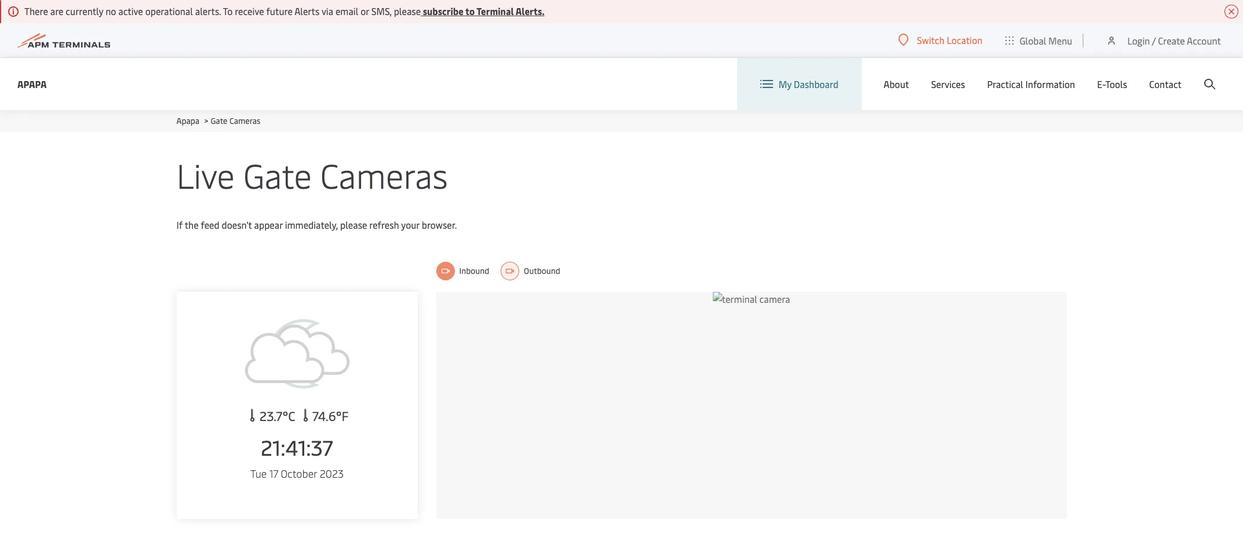 Task type: describe. For each thing, give the bounding box(es) containing it.
browser.
[[422, 219, 457, 231]]

my
[[779, 78, 792, 90]]

subscribe to terminal alerts. link
[[421, 5, 545, 17]]

immediately,
[[285, 219, 338, 231]]

e-
[[1098, 78, 1106, 90]]

my dashboard
[[779, 78, 839, 90]]

the
[[185, 219, 199, 231]]

0 horizontal spatial apapa link
[[17, 77, 47, 91]]

terminal
[[477, 5, 514, 17]]

switch location button
[[899, 34, 983, 46]]

appear
[[254, 219, 283, 231]]

23.7°c
[[257, 408, 298, 425]]

global menu
[[1020, 34, 1073, 47]]

active
[[118, 5, 143, 17]]

information
[[1026, 78, 1076, 90]]

or
[[361, 5, 369, 17]]

october
[[281, 467, 317, 481]]

apapa for apapa
[[17, 77, 47, 90]]

live
[[177, 152, 235, 198]]

>
[[204, 115, 208, 126]]

switch location
[[918, 34, 983, 46]]

terminal camera image
[[713, 292, 791, 520]]

alerts
[[295, 5, 320, 17]]

receive
[[235, 5, 264, 17]]

alerts.
[[195, 5, 221, 17]]

21:41:38 tue 17 october 2023
[[250, 433, 344, 481]]

there
[[24, 5, 48, 17]]

2023
[[320, 467, 344, 481]]

contact button
[[1150, 58, 1182, 110]]

0 vertical spatial please
[[394, 5, 421, 17]]

feed
[[201, 219, 220, 231]]

1 horizontal spatial cameras
[[320, 152, 448, 198]]

create
[[1159, 34, 1186, 47]]

74.6°f
[[309, 408, 349, 425]]

1 horizontal spatial gate
[[243, 152, 312, 198]]

e-tools
[[1098, 78, 1128, 90]]

21:41:38
[[260, 433, 335, 462]]

future
[[266, 5, 293, 17]]

1 vertical spatial apapa link
[[177, 115, 200, 126]]

live gate cameras
[[177, 152, 448, 198]]

practical information button
[[988, 58, 1076, 110]]

e-tools button
[[1098, 58, 1128, 110]]

services button
[[932, 58, 966, 110]]

about
[[884, 78, 910, 90]]

there are currently no active operational alerts. to receive future alerts via email or sms, please subscribe to terminal alerts.
[[24, 5, 545, 17]]

tue
[[250, 467, 267, 481]]

0 vertical spatial gate
[[211, 115, 228, 126]]

/
[[1153, 34, 1157, 47]]

if the feed doesn't appear immediately, please refresh your browser.
[[177, 219, 457, 231]]

services
[[932, 78, 966, 90]]

17
[[270, 467, 278, 481]]

0 horizontal spatial cameras
[[230, 115, 261, 126]]

login
[[1128, 34, 1151, 47]]

close alert image
[[1225, 5, 1239, 19]]

sms,
[[372, 5, 392, 17]]

login / create account
[[1128, 34, 1222, 47]]

outbound button
[[501, 262, 561, 281]]



Task type: locate. For each thing, give the bounding box(es) containing it.
0 vertical spatial cameras
[[230, 115, 261, 126]]

your
[[401, 219, 420, 231]]

outbound
[[524, 266, 561, 277]]

gate
[[211, 115, 228, 126], [243, 152, 312, 198]]

0 vertical spatial apapa
[[17, 77, 47, 90]]

please right the sms,
[[394, 5, 421, 17]]

1 vertical spatial cameras
[[320, 152, 448, 198]]

to
[[223, 5, 233, 17]]

practical information
[[988, 78, 1076, 90]]

login / create account link
[[1107, 23, 1222, 57]]

doesn't
[[222, 219, 252, 231]]

1 horizontal spatial apapa link
[[177, 115, 200, 126]]

1 horizontal spatial please
[[394, 5, 421, 17]]

practical
[[988, 78, 1024, 90]]

location
[[947, 34, 983, 46]]

to
[[466, 5, 475, 17]]

cameras up refresh
[[320, 152, 448, 198]]

global
[[1020, 34, 1047, 47]]

inbound button
[[436, 262, 490, 281]]

dashboard
[[794, 78, 839, 90]]

gate up appear
[[243, 152, 312, 198]]

refresh
[[370, 219, 399, 231]]

alerts.
[[516, 5, 545, 17]]

operational
[[145, 5, 193, 17]]

please
[[394, 5, 421, 17], [340, 219, 367, 231]]

please left refresh
[[340, 219, 367, 231]]

account
[[1188, 34, 1222, 47]]

about button
[[884, 58, 910, 110]]

currently
[[66, 5, 103, 17]]

via
[[322, 5, 333, 17]]

switch
[[918, 34, 945, 46]]

apapa
[[17, 77, 47, 90], [177, 115, 200, 126]]

if
[[177, 219, 183, 231]]

gate right >
[[211, 115, 228, 126]]

apapa > gate cameras
[[177, 115, 261, 126]]

my dashboard button
[[761, 58, 839, 110]]

contact
[[1150, 78, 1182, 90]]

are
[[50, 5, 63, 17]]

cameras
[[230, 115, 261, 126], [320, 152, 448, 198]]

email
[[336, 5, 359, 17]]

1 vertical spatial gate
[[243, 152, 312, 198]]

no
[[106, 5, 116, 17]]

subscribe
[[423, 5, 464, 17]]

0 horizontal spatial gate
[[211, 115, 228, 126]]

0 vertical spatial apapa link
[[17, 77, 47, 91]]

0 horizontal spatial please
[[340, 219, 367, 231]]

apapa for apapa > gate cameras
[[177, 115, 200, 126]]

tools
[[1106, 78, 1128, 90]]

global menu button
[[995, 23, 1085, 58]]

1 vertical spatial please
[[340, 219, 367, 231]]

cameras right >
[[230, 115, 261, 126]]

inbound
[[460, 266, 490, 277]]

apapa link
[[17, 77, 47, 91], [177, 115, 200, 126]]

menu
[[1049, 34, 1073, 47]]

1 vertical spatial apapa
[[177, 115, 200, 126]]

0 horizontal spatial apapa
[[17, 77, 47, 90]]

1 horizontal spatial apapa
[[177, 115, 200, 126]]



Task type: vqa. For each thing, say whether or not it's contained in the screenshot.
Menu
yes



